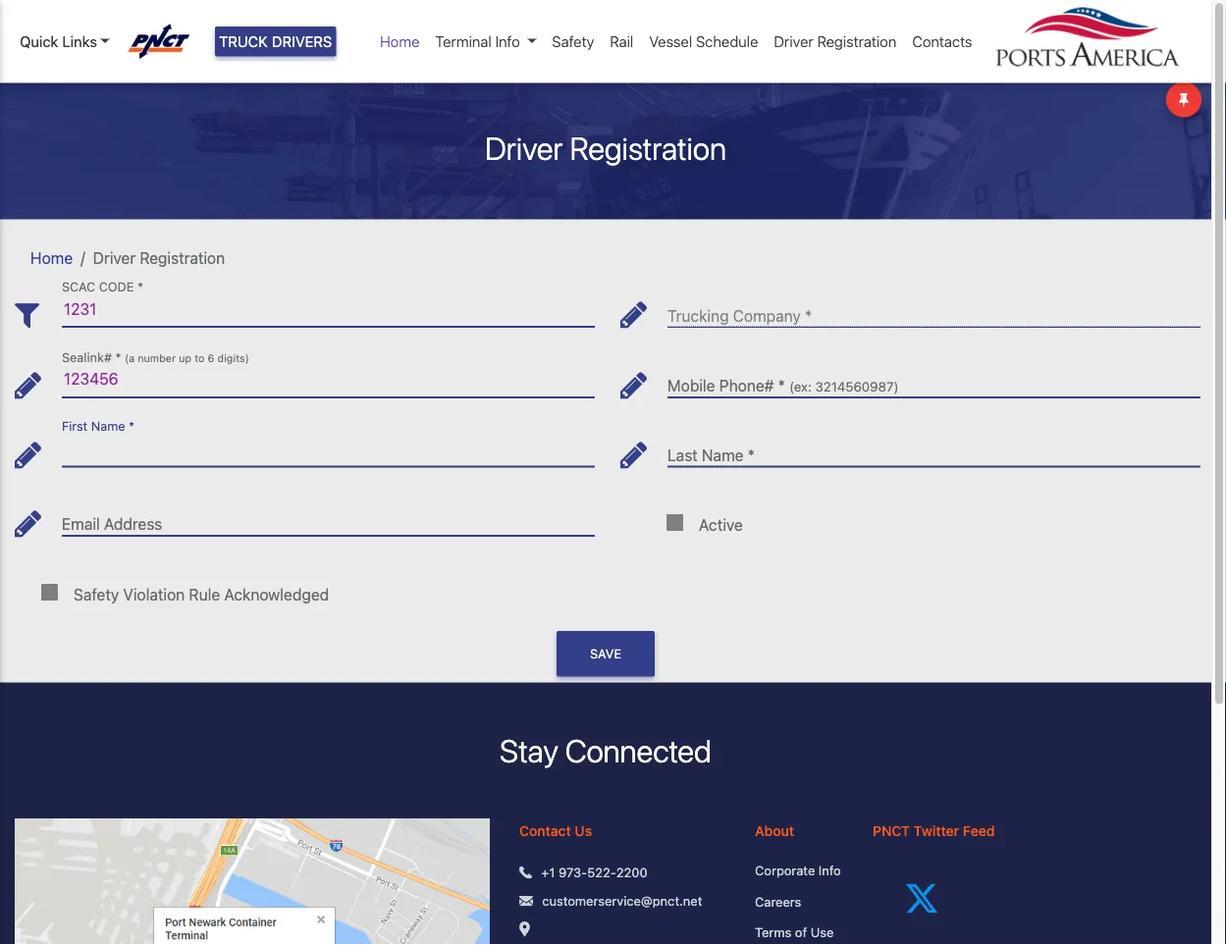 Task type: vqa. For each thing, say whether or not it's contained in the screenshot.
No to the bottom
no



Task type: describe. For each thing, give the bounding box(es) containing it.
quick links link
[[20, 30, 110, 52]]

1 horizontal spatial driver registration
[[485, 129, 727, 167]]

* for mobile phone# * (ex: 3214560987)
[[778, 377, 785, 395]]

terminal info link
[[428, 23, 544, 60]]

pnct twitter feed
[[873, 823, 995, 839]]

customerservice@pnct.net
[[542, 893, 702, 908]]

first
[[62, 419, 88, 434]]

rail link
[[602, 23, 641, 60]]

schedule
[[696, 33, 758, 50]]

address
[[104, 515, 162, 534]]

customerservice@pnct.net link
[[542, 891, 702, 910]]

+1 973-522-2200
[[541, 865, 648, 880]]

twitter
[[914, 823, 959, 839]]

careers
[[755, 894, 802, 909]]

(a
[[125, 352, 135, 364]]

stay connected
[[500, 732, 712, 769]]

connected
[[565, 732, 712, 769]]

info for terminal info
[[495, 33, 520, 50]]

2200
[[616, 865, 648, 880]]

scac
[[62, 279, 95, 294]]

1 horizontal spatial driver
[[485, 129, 563, 167]]

Last Name * text field
[[668, 431, 1201, 467]]

email address
[[62, 515, 162, 534]]

0 horizontal spatial registration
[[140, 249, 225, 267]]

drivers
[[272, 33, 332, 50]]

pnct
[[873, 823, 910, 839]]

scac code *
[[62, 279, 143, 294]]

safety violation rule acknowledged
[[74, 585, 329, 604]]

digits)
[[217, 352, 249, 364]]

contact
[[520, 823, 571, 839]]

+1
[[541, 865, 555, 880]]

corporate info link
[[755, 861, 844, 881]]

links
[[62, 33, 97, 50]]

522-
[[587, 865, 616, 880]]

truck
[[219, 33, 268, 50]]

use
[[811, 925, 834, 940]]

973-
[[559, 865, 587, 880]]

0 horizontal spatial driver registration
[[93, 249, 225, 267]]

terminal
[[435, 33, 492, 50]]

registration inside the driver registration link
[[817, 33, 897, 50]]

contact us
[[520, 823, 592, 839]]

safety for safety
[[552, 33, 594, 50]]

corporate info
[[755, 863, 841, 878]]

contacts link
[[905, 23, 980, 60]]

2 horizontal spatial driver registration
[[774, 33, 897, 50]]

last
[[668, 446, 698, 465]]

0 vertical spatial home
[[380, 33, 420, 50]]

First Name * text field
[[62, 431, 595, 467]]

* for last name *
[[748, 446, 755, 465]]

save button
[[557, 631, 655, 677]]



Task type: locate. For each thing, give the bounding box(es) containing it.
Trucking Company * text field
[[668, 291, 1201, 327]]

safety left rail link
[[552, 33, 594, 50]]

2 vertical spatial registration
[[140, 249, 225, 267]]

0 horizontal spatial driver
[[93, 249, 136, 267]]

info inside 'link'
[[495, 33, 520, 50]]

name for last
[[702, 446, 744, 465]]

(ex:
[[789, 379, 812, 395]]

rule
[[189, 585, 220, 604]]

0 vertical spatial driver registration
[[774, 33, 897, 50]]

home
[[380, 33, 420, 50], [30, 249, 73, 267]]

* right code
[[137, 279, 143, 294]]

name right first
[[91, 419, 125, 434]]

driver
[[774, 33, 814, 50], [485, 129, 563, 167], [93, 249, 136, 267]]

about
[[755, 823, 794, 839]]

acknowledged
[[224, 585, 329, 604]]

safety left violation
[[74, 585, 119, 604]]

quick
[[20, 33, 58, 50]]

driver registration
[[774, 33, 897, 50], [485, 129, 727, 167], [93, 249, 225, 267]]

1 horizontal spatial home link
[[372, 23, 428, 60]]

None text field
[[62, 362, 595, 397], [668, 362, 1201, 397], [62, 362, 595, 397], [668, 362, 1201, 397]]

safety link
[[544, 23, 602, 60]]

2 vertical spatial driver registration
[[93, 249, 225, 267]]

home left the terminal
[[380, 33, 420, 50]]

save
[[590, 647, 622, 661]]

0 horizontal spatial home
[[30, 249, 73, 267]]

1 horizontal spatial home
[[380, 33, 420, 50]]

1 horizontal spatial registration
[[570, 129, 727, 167]]

1 vertical spatial safety
[[74, 585, 119, 604]]

1 vertical spatial home
[[30, 249, 73, 267]]

of
[[795, 925, 807, 940]]

0 vertical spatial safety
[[552, 33, 594, 50]]

safety
[[552, 33, 594, 50], [74, 585, 119, 604]]

1 vertical spatial driver registration
[[485, 129, 727, 167]]

0 vertical spatial driver
[[774, 33, 814, 50]]

* for first name *
[[129, 419, 135, 434]]

company
[[733, 306, 801, 325]]

terms of use link
[[755, 923, 844, 942]]

name
[[91, 419, 125, 434], [702, 446, 744, 465]]

safety for safety violation rule acknowledged
[[74, 585, 119, 604]]

truck drivers link
[[215, 26, 336, 56]]

last name *
[[668, 446, 755, 465]]

info right the terminal
[[495, 33, 520, 50]]

name right last
[[702, 446, 744, 465]]

violation
[[123, 585, 185, 604]]

1 vertical spatial home link
[[30, 249, 73, 267]]

registration
[[817, 33, 897, 50], [570, 129, 727, 167], [140, 249, 225, 267]]

1 horizontal spatial safety
[[552, 33, 594, 50]]

terms of use
[[755, 925, 834, 940]]

first name *
[[62, 419, 135, 434]]

driver registration link
[[766, 23, 905, 60]]

* right last
[[748, 446, 755, 465]]

safety inside safety link
[[552, 33, 594, 50]]

rail
[[610, 33, 634, 50]]

* left the (ex:
[[778, 377, 785, 395]]

vessel
[[649, 33, 692, 50]]

0 horizontal spatial name
[[91, 419, 125, 434]]

to
[[195, 352, 205, 364]]

SCAC CODE * search field
[[62, 291, 595, 327]]

terms
[[755, 925, 792, 940]]

2 horizontal spatial driver
[[774, 33, 814, 50]]

vessel schedule link
[[641, 23, 766, 60]]

1 vertical spatial name
[[702, 446, 744, 465]]

terminal info
[[435, 33, 520, 50]]

0 vertical spatial home link
[[372, 23, 428, 60]]

info for corporate info
[[819, 863, 841, 878]]

info
[[495, 33, 520, 50], [819, 863, 841, 878]]

sealink#
[[62, 350, 112, 364]]

trucking company *
[[668, 306, 812, 325]]

active
[[699, 516, 743, 534]]

mobile phone# * (ex: 3214560987)
[[668, 377, 899, 395]]

stay
[[500, 732, 558, 769]]

0 horizontal spatial info
[[495, 33, 520, 50]]

2 vertical spatial driver
[[93, 249, 136, 267]]

info up careers link
[[819, 863, 841, 878]]

0 vertical spatial registration
[[817, 33, 897, 50]]

*
[[137, 279, 143, 294], [805, 306, 812, 325], [115, 350, 121, 364], [778, 377, 785, 395], [129, 419, 135, 434], [748, 446, 755, 465]]

email
[[62, 515, 100, 534]]

1 horizontal spatial name
[[702, 446, 744, 465]]

trucking
[[668, 306, 729, 325]]

0 horizontal spatial safety
[[74, 585, 119, 604]]

code
[[99, 279, 134, 294]]

number
[[138, 352, 176, 364]]

1 vertical spatial info
[[819, 863, 841, 878]]

0 horizontal spatial home link
[[30, 249, 73, 267]]

home link left the terminal
[[372, 23, 428, 60]]

contacts
[[913, 33, 973, 50]]

0 vertical spatial name
[[91, 419, 125, 434]]

sealink# * (a number up to 6 digits)
[[62, 350, 249, 364]]

careers link
[[755, 892, 844, 911]]

6
[[208, 352, 214, 364]]

mobile
[[668, 377, 715, 395]]

truck drivers
[[219, 33, 332, 50]]

* for scac code *
[[137, 279, 143, 294]]

home up the "scac"
[[30, 249, 73, 267]]

up
[[179, 352, 192, 364]]

3214560987)
[[816, 379, 899, 395]]

+1 973-522-2200 link
[[541, 863, 648, 882]]

* right company
[[805, 306, 812, 325]]

0 vertical spatial info
[[495, 33, 520, 50]]

corporate
[[755, 863, 815, 878]]

1 horizontal spatial info
[[819, 863, 841, 878]]

1 vertical spatial driver
[[485, 129, 563, 167]]

feed
[[963, 823, 995, 839]]

* right first
[[129, 419, 135, 434]]

2 horizontal spatial registration
[[817, 33, 897, 50]]

home link up the "scac"
[[30, 249, 73, 267]]

quick links
[[20, 33, 97, 50]]

* left the (a
[[115, 350, 121, 364]]

name for first
[[91, 419, 125, 434]]

phone#
[[719, 377, 774, 395]]

us
[[575, 823, 592, 839]]

1 vertical spatial registration
[[570, 129, 727, 167]]

Email Address text field
[[62, 500, 595, 536]]

* for trucking company *
[[805, 306, 812, 325]]

home link
[[372, 23, 428, 60], [30, 249, 73, 267]]

vessel schedule
[[649, 33, 758, 50]]



